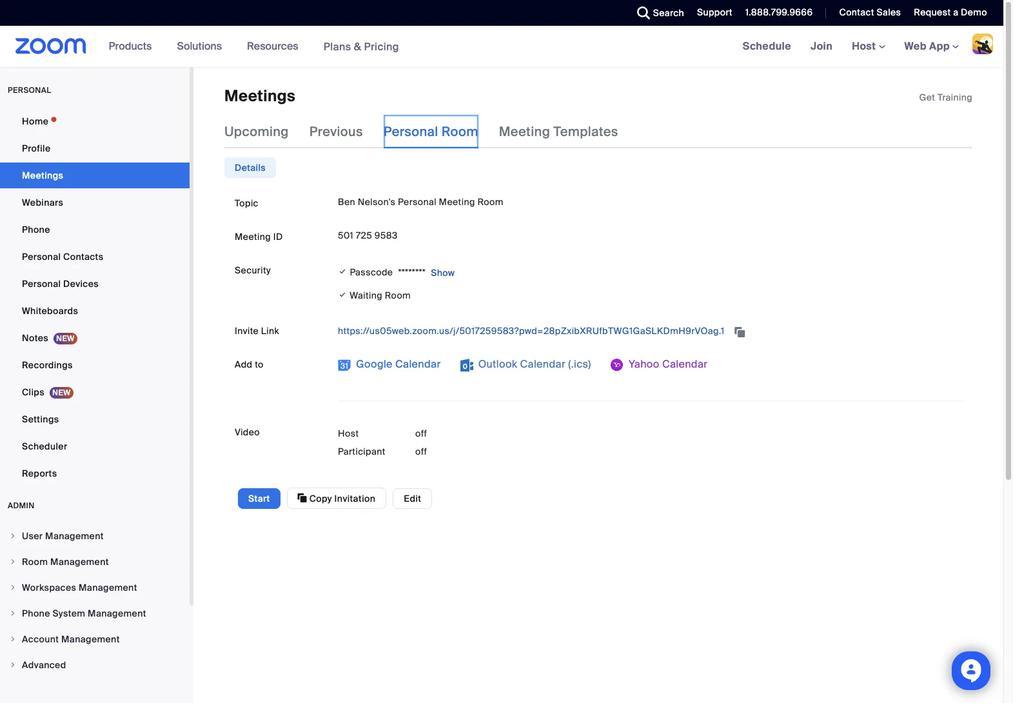 Task type: vqa. For each thing, say whether or not it's contained in the screenshot.
'personal contacts'
yes



Task type: locate. For each thing, give the bounding box(es) containing it.
link
[[261, 325, 279, 337]]

2 host element from the top
[[416, 445, 493, 458]]

1 horizontal spatial calendar
[[520, 358, 566, 371]]

1 off from the top
[[416, 428, 427, 440]]

account
[[22, 634, 59, 645]]

1 calendar from the left
[[396, 358, 441, 371]]

0 vertical spatial right image
[[9, 610, 17, 618]]

checked image
[[338, 265, 347, 278], [338, 289, 347, 302]]

topic element
[[338, 193, 963, 212]]

a
[[954, 6, 959, 18]]

2 btn image from the left
[[460, 359, 473, 372]]

personal devices link
[[0, 271, 190, 297]]

personal inside personal devices link
[[22, 278, 61, 290]]

phone inside phone system management menu item
[[22, 608, 50, 619]]

1 horizontal spatial host
[[852, 39, 879, 53]]

management up workspaces management
[[50, 556, 109, 568]]

0 vertical spatial checked image
[[338, 265, 347, 278]]

personal inside tabs of meeting tab list
[[384, 123, 439, 140]]

training
[[938, 92, 973, 103]]

workspaces management menu item
[[0, 576, 190, 600]]

settings
[[22, 414, 59, 425]]

webinars
[[22, 197, 63, 208]]

host element for host
[[416, 427, 493, 440]]

right image left user
[[9, 532, 17, 540]]

right image inside room management menu item
[[9, 558, 17, 566]]

3 calendar from the left
[[663, 358, 708, 371]]

btn image left google at the bottom of page
[[338, 359, 351, 372]]

2 horizontal spatial btn image
[[611, 359, 624, 372]]

0 vertical spatial host element
[[416, 427, 493, 440]]

profile link
[[0, 136, 190, 161]]

calendar right yahoo on the bottom right
[[663, 358, 708, 371]]

room management menu item
[[0, 550, 190, 574]]

products button
[[109, 26, 158, 67]]

1 vertical spatial meetings
[[22, 170, 63, 181]]

management inside account management menu item
[[61, 634, 120, 645]]

2 vertical spatial right image
[[9, 584, 17, 592]]

management up phone system management menu item
[[79, 582, 137, 594]]

system
[[53, 608, 85, 619]]

2 phone from the top
[[22, 608, 50, 619]]

outlook calendar (.ics) link
[[460, 354, 592, 375]]

btn image inside yahoo calendar link
[[611, 359, 624, 372]]

edit
[[404, 493, 422, 505]]

copy image
[[298, 493, 307, 504]]

topic
[[235, 198, 259, 209]]

right image inside phone system management menu item
[[9, 610, 17, 618]]

0 vertical spatial right image
[[9, 532, 17, 540]]

0 horizontal spatial calendar
[[396, 358, 441, 371]]

edit button
[[393, 488, 433, 509]]

meeting inside tabs of meeting tab list
[[499, 123, 550, 140]]

meetings up webinars on the left
[[22, 170, 63, 181]]

personal inside personal contacts link
[[22, 251, 61, 263]]

1 vertical spatial phone
[[22, 608, 50, 619]]

copy url image
[[734, 328, 747, 337]]

off
[[416, 428, 427, 440], [416, 446, 427, 458]]

right image inside "user management" menu item
[[9, 532, 17, 540]]

meeting for meeting templates
[[499, 123, 550, 140]]

waiting room
[[347, 290, 411, 302]]

1 vertical spatial off
[[416, 446, 427, 458]]

details
[[235, 162, 266, 174]]

meeting for meeting id
[[235, 231, 271, 243]]

host
[[852, 39, 879, 53], [338, 428, 359, 440]]

personal
[[8, 85, 51, 95]]

right image left workspaces
[[9, 584, 17, 592]]

copy invitation button
[[287, 488, 387, 509]]

invite link
[[235, 325, 279, 337]]

management inside "user management" menu item
[[45, 530, 104, 542]]

google
[[356, 358, 393, 371]]

btn image
[[338, 359, 351, 372], [460, 359, 473, 372], [611, 359, 624, 372]]

right image left system on the left
[[9, 610, 17, 618]]

&
[[354, 40, 362, 53]]

2 right image from the top
[[9, 636, 17, 643]]

0 vertical spatial meeting
[[499, 123, 550, 140]]

(.ics)
[[569, 358, 592, 371]]

host down contact sales
[[852, 39, 879, 53]]

personal contacts
[[22, 251, 104, 263]]

right image inside account management menu item
[[9, 636, 17, 643]]

2 horizontal spatial calendar
[[663, 358, 708, 371]]

devices
[[63, 278, 99, 290]]

1 horizontal spatial btn image
[[460, 359, 473, 372]]

meeting
[[499, 123, 550, 140], [439, 196, 475, 208], [235, 231, 271, 243]]

phone inside phone "link"
[[22, 224, 50, 236]]

2 horizontal spatial meeting
[[499, 123, 550, 140]]

meetings link
[[0, 163, 190, 188]]

room inside tabs of meeting tab list
[[442, 123, 479, 140]]

calendar
[[396, 358, 441, 371], [520, 358, 566, 371], [663, 358, 708, 371]]

previous
[[310, 123, 363, 140]]

start button
[[238, 488, 280, 509]]

right image for room management
[[9, 558, 17, 566]]

add
[[235, 359, 253, 371]]

management down phone system management menu item
[[61, 634, 120, 645]]

invitation
[[335, 493, 376, 505]]

phone system management menu item
[[0, 601, 190, 626]]

right image inside workspaces management menu item
[[9, 584, 17, 592]]

btn image for yahoo calendar
[[611, 359, 624, 372]]

checked image left waiting
[[338, 289, 347, 302]]

1 right image from the top
[[9, 610, 17, 618]]

user management
[[22, 530, 104, 542]]

support link
[[688, 0, 736, 26], [698, 6, 733, 18]]

off for host
[[416, 428, 427, 440]]

request a demo link
[[905, 0, 1004, 26], [915, 6, 988, 18]]

right image left the room management
[[9, 558, 17, 566]]

btn image inside "outlook calendar (.ics)" link
[[460, 359, 473, 372]]

2 right image from the top
[[9, 558, 17, 566]]

profile picture image
[[973, 34, 994, 54]]

room
[[442, 123, 479, 140], [478, 196, 504, 208], [385, 290, 411, 302], [22, 556, 48, 568]]

outlook
[[479, 358, 518, 371]]

1 btn image from the left
[[338, 359, 351, 372]]

reports link
[[0, 461, 190, 487]]

1 vertical spatial checked image
[[338, 289, 347, 302]]

support
[[698, 6, 733, 18]]

3 right image from the top
[[9, 584, 17, 592]]

0 horizontal spatial meeting
[[235, 231, 271, 243]]

calendar right google at the bottom of page
[[396, 358, 441, 371]]

management inside room management menu item
[[50, 556, 109, 568]]

0 horizontal spatial btn image
[[338, 359, 351, 372]]

3 btn image from the left
[[611, 359, 624, 372]]

meetings
[[225, 86, 296, 106], [22, 170, 63, 181]]

3 right image from the top
[[9, 661, 17, 669]]

management up the room management
[[45, 530, 104, 542]]

phone down webinars on the left
[[22, 224, 50, 236]]

1 checked image from the top
[[338, 265, 347, 278]]

1 horizontal spatial meeting
[[439, 196, 475, 208]]

copy
[[309, 493, 332, 505]]

checked image left passcode
[[338, 265, 347, 278]]

id
[[273, 231, 283, 243]]

room inside topic element
[[478, 196, 504, 208]]

2 vertical spatial meeting
[[235, 231, 271, 243]]

scheduler
[[22, 441, 67, 452]]

personal for personal devices
[[22, 278, 61, 290]]

phone
[[22, 224, 50, 236], [22, 608, 50, 619]]

whiteboards
[[22, 305, 78, 317]]

search
[[653, 7, 685, 19]]

host inside meetings navigation
[[852, 39, 879, 53]]

btn image inside google calendar "link"
[[338, 359, 351, 372]]

0 vertical spatial phone
[[22, 224, 50, 236]]

right image for account
[[9, 636, 17, 643]]

management inside workspaces management menu item
[[79, 582, 137, 594]]

btn image left outlook
[[460, 359, 473, 372]]

phone link
[[0, 217, 190, 243]]

1 right image from the top
[[9, 532, 17, 540]]

host element
[[416, 427, 493, 440], [416, 445, 493, 458]]

clips link
[[0, 379, 190, 405]]

2 vertical spatial right image
[[9, 661, 17, 669]]

schedule
[[743, 39, 792, 53]]

phone for phone
[[22, 224, 50, 236]]

management for account management
[[61, 634, 120, 645]]

ben
[[338, 196, 356, 208]]

https://us05web.zoom.us/j/5017259583?pwd=28pzxibxrufbtwg1gaslkdmh9rvoag.1
[[338, 325, 727, 337]]

host up participant
[[338, 428, 359, 440]]

account management menu item
[[0, 627, 190, 652]]

1 vertical spatial right image
[[9, 636, 17, 643]]

webinars link
[[0, 190, 190, 216]]

0 vertical spatial meetings
[[225, 86, 296, 106]]

plans & pricing
[[324, 40, 399, 53]]

0 vertical spatial off
[[416, 428, 427, 440]]

0 horizontal spatial meetings
[[22, 170, 63, 181]]

1 host element from the top
[[416, 427, 493, 440]]

phone for phone system management
[[22, 608, 50, 619]]

get training link
[[920, 92, 973, 103]]

right image left advanced
[[9, 661, 17, 669]]

get training
[[920, 92, 973, 103]]

add to
[[235, 359, 264, 371]]

meetings up the upcoming
[[225, 86, 296, 106]]

phone up account on the bottom left of the page
[[22, 608, 50, 619]]

1 vertical spatial meeting
[[439, 196, 475, 208]]

plans
[[324, 40, 351, 53]]

right image
[[9, 610, 17, 618], [9, 636, 17, 643], [9, 661, 17, 669]]

2 calendar from the left
[[520, 358, 566, 371]]

1 vertical spatial host element
[[416, 445, 493, 458]]

1 vertical spatial right image
[[9, 558, 17, 566]]

1 vertical spatial host
[[338, 428, 359, 440]]

9583
[[375, 230, 398, 242]]

right image left account on the bottom left of the page
[[9, 636, 17, 643]]

contacts
[[63, 251, 104, 263]]

2 off from the top
[[416, 446, 427, 458]]

0 vertical spatial host
[[852, 39, 879, 53]]

calendar inside "link"
[[396, 358, 441, 371]]

personal menu menu
[[0, 108, 190, 488]]

zoom logo image
[[15, 38, 86, 54]]

passcode
[[350, 267, 393, 278]]

btn image left yahoo on the bottom right
[[611, 359, 624, 372]]

calendar down https://us05web.zoom.us/j/5017259583?pwd=28pzxibxrufbtwg1gaslkdmh9rvoag.1 link
[[520, 358, 566, 371]]

management for user management
[[45, 530, 104, 542]]

right image
[[9, 532, 17, 540], [9, 558, 17, 566], [9, 584, 17, 592]]

account management
[[22, 634, 120, 645]]

banner
[[0, 26, 1004, 68]]

off for participant
[[416, 446, 427, 458]]

personal inside topic element
[[398, 196, 437, 208]]

management up account management menu item
[[88, 608, 146, 619]]

management
[[45, 530, 104, 542], [50, 556, 109, 568], [79, 582, 137, 594], [88, 608, 146, 619], [61, 634, 120, 645]]

personal devices
[[22, 278, 99, 290]]

1 phone from the top
[[22, 224, 50, 236]]



Task type: describe. For each thing, give the bounding box(es) containing it.
right image for user management
[[9, 532, 17, 540]]

templates
[[554, 123, 619, 140]]

whiteboards link
[[0, 298, 190, 324]]

pricing
[[364, 40, 399, 53]]

request a demo
[[915, 6, 988, 18]]

copy invitation
[[307, 493, 376, 505]]

1.888.799.9666
[[746, 6, 813, 18]]

join
[[811, 39, 833, 53]]

home
[[22, 116, 49, 127]]

host element for participant
[[416, 445, 493, 458]]

0 horizontal spatial host
[[338, 428, 359, 440]]

workspaces management
[[22, 582, 137, 594]]

phone system management
[[22, 608, 146, 619]]

meeting inside topic element
[[439, 196, 475, 208]]

btn image for outlook calendar (.ics)
[[460, 359, 473, 372]]

yahoo calendar link
[[611, 354, 708, 375]]

right image for phone
[[9, 610, 17, 618]]

contact
[[840, 6, 875, 18]]

outlook calendar (.ics)
[[476, 358, 592, 371]]

room inside menu item
[[22, 556, 48, 568]]

reports
[[22, 468, 57, 479]]

notes link
[[0, 325, 190, 351]]

tabs of meeting tab list
[[225, 115, 639, 149]]

participant
[[338, 446, 386, 458]]

product information navigation
[[99, 26, 409, 68]]

advanced
[[22, 659, 66, 671]]

workspaces
[[22, 582, 76, 594]]

ben nelson's personal meeting room
[[338, 196, 504, 208]]

********
[[398, 267, 426, 278]]

settings link
[[0, 407, 190, 432]]

schedule link
[[733, 26, 801, 67]]

meetings inside personal menu menu
[[22, 170, 63, 181]]

personal for personal contacts
[[22, 251, 61, 263]]

details tab
[[225, 158, 276, 178]]

request
[[915, 6, 951, 18]]

personal contacts link
[[0, 244, 190, 270]]

right image for workspaces management
[[9, 584, 17, 592]]

user management menu item
[[0, 524, 190, 548]]

https://us05web.zoom.us/j/5017259583?pwd=28pzxibxrufbtwg1gaslkdmh9rvoag.1 link
[[338, 325, 727, 337]]

products
[[109, 39, 152, 53]]

demo
[[962, 6, 988, 18]]

security
[[235, 265, 271, 276]]

contact sales
[[840, 6, 902, 18]]

user
[[22, 530, 43, 542]]

meeting id
[[235, 231, 283, 243]]

web
[[905, 39, 927, 53]]

scheduler link
[[0, 434, 190, 459]]

nelson's
[[358, 196, 396, 208]]

details tab list
[[225, 158, 276, 178]]

google calendar
[[354, 358, 441, 371]]

advanced menu item
[[0, 653, 190, 678]]

passcode ******** show
[[350, 267, 455, 279]]

sales
[[877, 6, 902, 18]]

calendar for outlook
[[520, 358, 566, 371]]

room management
[[22, 556, 109, 568]]

search button
[[628, 0, 688, 26]]

web app
[[905, 39, 950, 53]]

https://us05web.zoom.us/j/5017259583?pwd=28pzxibxrufbtwg1gaslkdmh9rvoag.1 application
[[338, 321, 963, 342]]

1 horizontal spatial meetings
[[225, 86, 296, 106]]

banner containing products
[[0, 26, 1004, 68]]

calendar for google
[[396, 358, 441, 371]]

web app button
[[905, 39, 959, 53]]

waiting
[[350, 290, 383, 302]]

show
[[431, 267, 455, 279]]

management for room management
[[50, 556, 109, 568]]

notes
[[22, 332, 48, 344]]

to
[[255, 359, 264, 371]]

btn image for google calendar
[[338, 359, 351, 372]]

2 checked image from the top
[[338, 289, 347, 302]]

personal for personal room
[[384, 123, 439, 140]]

start
[[248, 493, 270, 505]]

show button
[[426, 263, 455, 284]]

resources
[[247, 39, 299, 53]]

solutions button
[[177, 26, 228, 67]]

501
[[338, 230, 354, 242]]

upcoming
[[225, 123, 289, 140]]

add to element
[[338, 354, 963, 388]]

solutions
[[177, 39, 222, 53]]

host button
[[852, 39, 886, 53]]

meeting templates
[[499, 123, 619, 140]]

501 725 9583
[[338, 230, 398, 242]]

clips
[[22, 387, 44, 398]]

app
[[930, 39, 950, 53]]

management inside phone system management menu item
[[88, 608, 146, 619]]

right image inside advanced menu item
[[9, 661, 17, 669]]

yahoo calendar
[[626, 358, 708, 371]]

profile
[[22, 143, 51, 154]]

resources button
[[247, 26, 304, 67]]

meetings navigation
[[733, 26, 1004, 68]]

recordings
[[22, 359, 73, 371]]

management for workspaces management
[[79, 582, 137, 594]]

invite
[[235, 325, 259, 337]]

video
[[235, 427, 260, 438]]

admin menu menu
[[0, 524, 190, 679]]

calendar for yahoo
[[663, 358, 708, 371]]

google calendar link
[[338, 354, 441, 375]]



